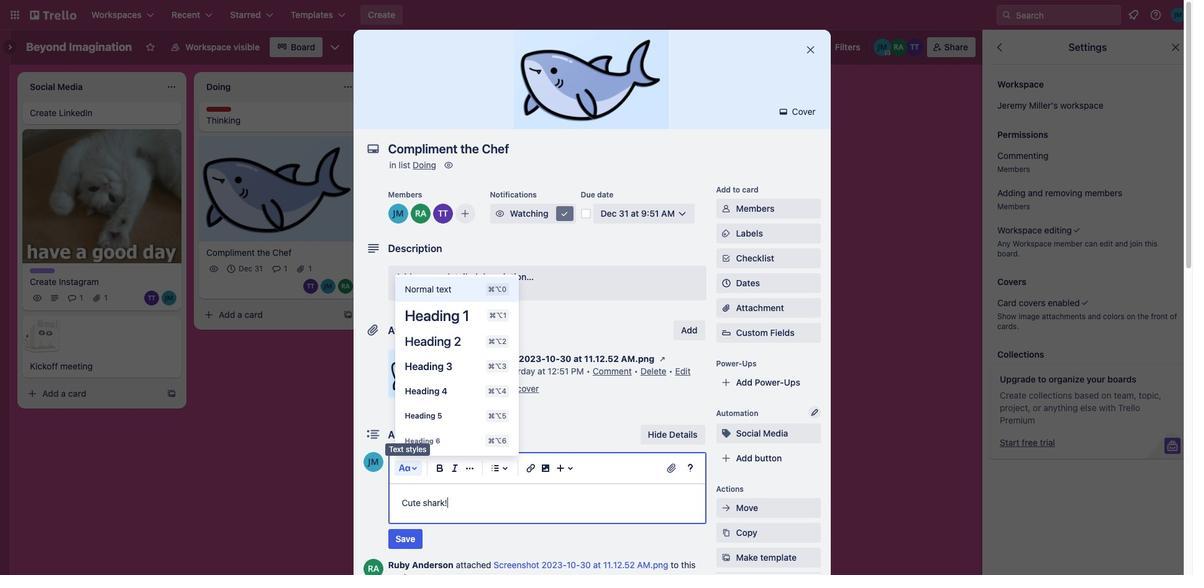 Task type: describe. For each thing, give the bounding box(es) containing it.
to for card
[[733, 185, 740, 195]]

Search field
[[1012, 6, 1121, 24]]

project,
[[1000, 403, 1031, 413]]

custom fields button
[[716, 327, 821, 339]]

lists image
[[488, 461, 503, 476]]

colors
[[1103, 312, 1125, 321]]

kickoff meeting
[[30, 361, 93, 372]]

hide details
[[648, 430, 698, 440]]

members
[[1085, 188, 1123, 198]]

move link
[[716, 499, 821, 518]]

add button
[[736, 453, 782, 464]]

0 horizontal spatial 10-
[[546, 354, 560, 364]]

heading 1 group
[[395, 277, 519, 454]]

workspace inside 'any workspace member can edit and join this board.'
[[1013, 239, 1052, 249]]

⌘⌥6
[[488, 437, 507, 445]]

1 up terry turtle (terryturtle) icon
[[309, 264, 312, 273]]

more
[[421, 272, 443, 282]]

in list doing
[[389, 160, 436, 170]]

0 horizontal spatial terry turtle (terryturtle) image
[[144, 291, 159, 306]]

the inside show image attachments and colors on the front of cards.
[[1138, 312, 1149, 321]]

sm image for social media button
[[720, 428, 733, 440]]

power ups image
[[670, 42, 680, 52]]

yesterday
[[496, 366, 535, 377]]

0 vertical spatial am.png
[[621, 354, 655, 364]]

settings
[[1069, 42, 1107, 53]]

workspace for workspace editing
[[998, 225, 1042, 236]]

Main content area, start typing to enter text. text field
[[402, 496, 693, 511]]

workspace visible
[[185, 42, 260, 52]]

add down power-ups
[[736, 377, 753, 388]]

31 for dec 31 at 9:51 am
[[619, 208, 629, 219]]

⌘⌥3
[[488, 362, 507, 370]]

0 horizontal spatial ups
[[742, 359, 757, 369]]

sm image for "cover" link
[[778, 106, 790, 118]]

save button
[[388, 530, 423, 549]]

members inside adding and removing members members
[[998, 202, 1030, 211]]

add up members link
[[716, 185, 731, 195]]

sm image for 'make template' link
[[720, 552, 733, 564]]

0 horizontal spatial jeremy miller (jeremymiller198) image
[[162, 291, 177, 306]]

italic ⌘i image
[[447, 461, 462, 476]]

doing link
[[413, 160, 436, 170]]

0 notifications image
[[1126, 7, 1141, 22]]

heading for heading 5
[[405, 412, 435, 421]]

add to card
[[716, 185, 759, 195]]

anderson
[[412, 560, 454, 571]]

31 for dec 31
[[255, 264, 263, 273]]

show image attachments and colors on the front of cards.
[[998, 312, 1178, 331]]

make
[[736, 553, 758, 563]]

terry turtle (terryturtle) image
[[303, 279, 318, 294]]

labels link
[[716, 224, 821, 244]]

1 horizontal spatial jeremy miller (jeremymiller198) image
[[321, 279, 336, 294]]

attach and insert link image
[[665, 462, 678, 475]]

trial
[[1040, 438, 1056, 448]]

0 vertical spatial power-
[[716, 359, 742, 369]]

automation inside button
[[759, 42, 807, 52]]

list inside button
[[622, 80, 634, 91]]

remove cover link
[[468, 384, 539, 394]]

card up members link
[[742, 185, 759, 195]]

template
[[761, 553, 797, 563]]

sm image inside 'watching' button
[[559, 208, 571, 220]]

your
[[1087, 374, 1106, 385]]

color: bold red, title: "thoughts" element
[[206, 107, 241, 116]]

screenshot 2023-10-30 at 11.12.52 am.png
[[468, 354, 655, 364]]

1 vertical spatial 11.12.52
[[603, 560, 635, 571]]

upgrade to organize your boards create collections based on team, topic, project, or anything else with trello premium
[[1000, 374, 1162, 426]]

card down meeting
[[68, 389, 86, 399]]

on inside show image attachments and colors on the front of cards.
[[1127, 312, 1136, 321]]

⌘⌥5
[[488, 412, 507, 420]]

workspace for workspace visible
[[185, 42, 231, 52]]

social media button
[[716, 424, 821, 444]]

text
[[389, 445, 404, 455]]

1 vertical spatial automation
[[716, 409, 759, 418]]

workspace for workspace
[[998, 79, 1044, 90]]

ruby
[[388, 560, 410, 571]]

add left another
[[569, 80, 586, 91]]

Board name text field
[[20, 37, 138, 57]]

add power-ups link
[[716, 373, 821, 393]]

1 horizontal spatial terry turtle (terryturtle) image
[[433, 204, 453, 224]]

0 vertical spatial 2023-
[[519, 354, 546, 364]]

heading for heading 1
[[405, 307, 460, 324]]

watching button
[[490, 204, 576, 224]]

⌘⌥0
[[488, 285, 507, 293]]

detailed
[[445, 272, 478, 282]]

search image
[[1002, 10, 1012, 20]]

anything
[[1044, 403, 1078, 413]]

create for create
[[368, 9, 395, 20]]

attachments
[[388, 325, 449, 336]]

0 horizontal spatial add a card button
[[22, 384, 162, 404]]

chef
[[273, 247, 292, 258]]

jeremy
[[998, 100, 1027, 111]]

create from template… image for leftmost add a card button
[[167, 389, 177, 399]]

0 vertical spatial the
[[257, 247, 270, 258]]

customize views image
[[329, 41, 341, 53]]

beyond imagination
[[26, 40, 132, 53]]

this inside to this card
[[681, 560, 696, 571]]

⌘⌥2
[[489, 338, 507, 346]]

labels
[[736, 228, 763, 239]]

card down dec 31
[[245, 309, 263, 320]]

collections
[[1029, 390, 1073, 401]]

1 down instagram at the left
[[80, 294, 83, 303]]

custom fields
[[736, 328, 795, 338]]

3
[[446, 361, 453, 372]]

join
[[1131, 239, 1143, 249]]

covers
[[1019, 298, 1046, 308]]

1 vertical spatial screenshot
[[494, 560, 539, 571]]

members down in list doing
[[388, 190, 422, 200]]

workspace editing
[[998, 225, 1072, 236]]

in
[[389, 160, 396, 170]]

create instagram
[[30, 277, 99, 287]]

1 vertical spatial am.png
[[637, 560, 669, 571]]

imagination
[[69, 40, 132, 53]]

instagram
[[59, 277, 99, 287]]

back to home image
[[30, 5, 76, 25]]

heading 2
[[405, 334, 461, 349]]

screenshot 2023-10-30 at 11.12.52 am.png link
[[494, 560, 669, 571]]

added
[[468, 366, 494, 377]]

1 vertical spatial 30
[[580, 560, 591, 571]]

0 vertical spatial screenshot
[[468, 354, 517, 364]]

trello
[[1119, 403, 1141, 413]]

12:51
[[548, 366, 569, 377]]

create for create linkedin
[[30, 108, 57, 118]]

members inside the commenting members
[[998, 165, 1030, 174]]

create instagram link
[[30, 276, 174, 289]]

star or unstar board image
[[146, 42, 156, 52]]

this inside 'any workspace member can edit and join this board.'
[[1145, 239, 1158, 249]]

bold ⌘b image
[[432, 461, 447, 476]]

0 vertical spatial create from template… image
[[520, 113, 530, 123]]

kickoff meeting link
[[30, 361, 174, 373]]

share
[[945, 42, 968, 52]]

a for create from template… image related to leftmost add a card button
[[61, 389, 66, 399]]

pm
[[571, 366, 584, 377]]

notifications
[[490, 190, 537, 200]]

ruby anderson (rubyanderson7) image left ruby
[[363, 559, 383, 576]]

members up 'labels'
[[736, 203, 775, 214]]

jeremy miller's workspace
[[998, 100, 1104, 111]]

open help dialog image
[[683, 461, 698, 476]]

make template link
[[716, 548, 821, 568]]

ruby anderson (rubyanderson7) image up description
[[411, 204, 430, 224]]

ruby anderson (rubyanderson7) image right terry turtle (terryturtle) icon
[[338, 279, 353, 294]]

heading for heading 6
[[405, 437, 434, 445]]

1 vertical spatial 2023-
[[542, 560, 567, 571]]

move
[[736, 503, 758, 513]]

workspace visible button
[[163, 37, 267, 57]]

Mark due date as complete checkbox
[[581, 209, 591, 219]]

1 vertical spatial ups
[[784, 377, 801, 388]]

cover link
[[774, 102, 823, 122]]

compliment
[[206, 247, 255, 258]]

actions
[[716, 485, 744, 494]]

miller's
[[1029, 100, 1058, 111]]



Task type: locate. For each thing, give the bounding box(es) containing it.
automation button
[[742, 37, 814, 57]]

2 horizontal spatial terry turtle (terryturtle) image
[[906, 39, 924, 56]]

members
[[998, 165, 1030, 174], [388, 190, 422, 200], [998, 202, 1030, 211], [736, 203, 775, 214]]

screenshot up the 'added'
[[468, 354, 517, 364]]

heading 1
[[405, 307, 470, 324]]

1 horizontal spatial dec
[[601, 208, 617, 219]]

and right adding
[[1028, 188, 1043, 198]]

dec down compliment the chef
[[239, 264, 253, 273]]

2 vertical spatial jeremy miller (jeremymiller198) image
[[363, 453, 383, 472]]

this left make
[[681, 560, 696, 571]]

comment link
[[593, 366, 632, 377]]

terry turtle (terryturtle) image
[[906, 39, 924, 56], [433, 204, 453, 224], [144, 291, 159, 306]]

1 inside group
[[463, 307, 470, 324]]

add left button
[[736, 453, 753, 464]]

image
[[1019, 312, 1040, 321]]

of
[[1170, 312, 1178, 321]]

heading up attachments
[[405, 307, 460, 324]]

compliment the chef
[[206, 247, 292, 258]]

1 horizontal spatial list
[[622, 80, 634, 91]]

members down commenting
[[998, 165, 1030, 174]]

1 vertical spatial 10-
[[567, 560, 580, 571]]

heading for heading 3
[[405, 361, 444, 372]]

at inside button
[[631, 208, 639, 219]]

0 horizontal spatial 31
[[255, 264, 263, 273]]

copy link
[[716, 523, 821, 543]]

commenting members
[[998, 150, 1049, 174]]

0 vertical spatial on
[[1127, 312, 1136, 321]]

doing
[[413, 160, 436, 170]]

2 vertical spatial to
[[671, 560, 679, 571]]

on up with
[[1102, 390, 1112, 401]]

and inside show image attachments and colors on the front of cards.
[[1088, 312, 1101, 321]]

sm image for members link
[[720, 203, 733, 215]]

add button
[[674, 321, 705, 341]]

0 vertical spatial automation
[[759, 42, 807, 52]]

show
[[998, 312, 1017, 321]]

editor toolbar toolbar
[[394, 275, 700, 479]]

2 horizontal spatial jeremy miller (jeremymiller198) image
[[388, 204, 408, 224]]

automation left filters button
[[759, 42, 807, 52]]

free
[[1022, 438, 1038, 448]]

card inside to this card
[[388, 572, 406, 576]]

sm image inside members link
[[720, 203, 733, 215]]

attachment
[[736, 303, 784, 313]]

1 vertical spatial jeremy miller (jeremymiller198) image
[[874, 39, 891, 56]]

social media
[[736, 428, 788, 439]]

heading left 5
[[405, 412, 435, 421]]

1 horizontal spatial the
[[1138, 312, 1149, 321]]

5 heading from the top
[[405, 412, 435, 421]]

the left 'front'
[[1138, 312, 1149, 321]]

sm image inside move link
[[720, 502, 733, 515]]

terry turtle (terryturtle) image down create instagram link
[[144, 291, 159, 306]]

kickoff
[[30, 361, 58, 372]]

0 horizontal spatial dec
[[239, 264, 253, 273]]

add a card button
[[199, 305, 338, 325], [22, 384, 162, 404]]

0 vertical spatial this
[[1145, 239, 1158, 249]]

6
[[436, 437, 440, 445]]

link image
[[523, 461, 538, 476]]

and inside 'any workspace member can edit and join this board.'
[[1115, 239, 1129, 249]]

1 vertical spatial this
[[681, 560, 696, 571]]

heading up heading 3
[[405, 334, 451, 349]]

members down adding
[[998, 202, 1030, 211]]

0 vertical spatial 10-
[[546, 354, 560, 364]]

1 vertical spatial power-
[[755, 377, 784, 388]]

dec inside button
[[601, 208, 617, 219]]

boards
[[1108, 374, 1137, 385]]

0 horizontal spatial automation
[[716, 409, 759, 418]]

sm image inside automation button
[[742, 37, 759, 55]]

31 left '9:51'
[[619, 208, 629, 219]]

start free trial button
[[1000, 437, 1056, 449]]

workspace down workspace editing
[[1013, 239, 1052, 249]]

31 inside button
[[619, 208, 629, 219]]

2 heading from the top
[[405, 334, 451, 349]]

None text field
[[382, 138, 792, 160]]

team,
[[1114, 390, 1137, 401]]

1 vertical spatial to
[[1038, 374, 1047, 385]]

0 horizontal spatial create from template… image
[[167, 389, 177, 399]]

add a card down kickoff meeting
[[42, 389, 86, 399]]

dec for dec 31
[[239, 264, 253, 273]]

1 vertical spatial on
[[1102, 390, 1112, 401]]

1 vertical spatial 31
[[255, 264, 263, 273]]

dec down "date"
[[601, 208, 617, 219]]

list right another
[[622, 80, 634, 91]]

dec for dec 31 at 9:51 am
[[601, 208, 617, 219]]

sm image for copy
[[720, 527, 733, 540]]

button
[[755, 453, 782, 464]]

hide details link
[[641, 425, 705, 445]]

31 down compliment the chef
[[255, 264, 263, 273]]

dec 31 at 9:51 am button
[[593, 204, 695, 224]]

6 heading from the top
[[405, 437, 434, 445]]

workspace
[[1061, 100, 1104, 111]]

sm image inside labels link
[[720, 228, 733, 240]]

2 horizontal spatial to
[[1038, 374, 1047, 385]]

1 horizontal spatial add a card
[[219, 309, 263, 320]]

beyond
[[26, 40, 66, 53]]

added yesterday at 12:51 pm
[[468, 366, 584, 377]]

0 vertical spatial list
[[622, 80, 634, 91]]

1 horizontal spatial automation
[[759, 42, 807, 52]]

adding and removing members members
[[998, 188, 1123, 211]]

a down dec 31 checkbox
[[238, 309, 242, 320]]

sm image
[[742, 37, 759, 55], [559, 208, 571, 220], [657, 353, 669, 366], [720, 502, 733, 515], [720, 527, 733, 540]]

0 vertical spatial jeremy miller (jeremymiller198) image
[[1171, 7, 1186, 22]]

a inside add a more detailed description… link
[[414, 272, 419, 282]]

1 vertical spatial list
[[399, 160, 410, 170]]

add a card for leftmost add a card button
[[42, 389, 86, 399]]

members link
[[716, 199, 821, 219]]

and
[[1028, 188, 1043, 198], [1115, 239, 1129, 249], [1088, 312, 1101, 321]]

power- down custom
[[716, 359, 742, 369]]

watching
[[510, 208, 549, 219]]

custom
[[736, 328, 768, 338]]

0 vertical spatial 30
[[560, 354, 572, 364]]

create linkedin link
[[30, 107, 174, 119]]

add another list button
[[547, 72, 716, 99]]

shark!
[[423, 498, 447, 508]]

cute shark!
[[402, 498, 447, 508]]

card down ruby
[[388, 572, 406, 576]]

1 horizontal spatial on
[[1127, 312, 1136, 321]]

thoughts thinking
[[206, 107, 241, 126]]

1 heading from the top
[[405, 307, 460, 324]]

1 horizontal spatial 30
[[580, 560, 591, 571]]

jeremy miller (jeremymiller198) image inside the primary element
[[1171, 7, 1186, 22]]

0 horizontal spatial 30
[[560, 354, 572, 364]]

1 horizontal spatial 31
[[619, 208, 629, 219]]

ruby anderson (rubyanderson7) image right filters
[[890, 39, 907, 56]]

31
[[619, 208, 629, 219], [255, 264, 263, 273]]

create inside upgrade to organize your boards create collections based on team, topic, project, or anything else with trello premium
[[1000, 390, 1027, 401]]

a
[[414, 272, 419, 282], [238, 309, 242, 320], [61, 389, 66, 399]]

1 horizontal spatial ups
[[784, 377, 801, 388]]

0 horizontal spatial the
[[257, 247, 270, 258]]

sm image for move
[[720, 502, 733, 515]]

0 horizontal spatial this
[[681, 560, 696, 571]]

0 vertical spatial to
[[733, 185, 740, 195]]

terry turtle (terryturtle) image left share button
[[906, 39, 924, 56]]

3 heading from the top
[[405, 361, 444, 372]]

1 horizontal spatial 10-
[[567, 560, 580, 571]]

1 horizontal spatial a
[[238, 309, 242, 320]]

jeremy miller (jeremymiller198) image right filters
[[874, 39, 891, 56]]

1 horizontal spatial jeremy miller (jeremymiller198) image
[[874, 39, 891, 56]]

1 vertical spatial and
[[1115, 239, 1129, 249]]

topic,
[[1139, 390, 1162, 401]]

jeremy miller (jeremymiller198) image right open information menu image on the top
[[1171, 7, 1186, 22]]

attachments
[[1042, 312, 1086, 321]]

fields
[[770, 328, 795, 338]]

card covers enabled
[[998, 298, 1080, 308]]

1 down create instagram link
[[104, 294, 108, 303]]

1 vertical spatial create from template… image
[[343, 310, 353, 320]]

social
[[736, 428, 761, 439]]

edit link
[[675, 366, 691, 377]]

list right in
[[399, 160, 410, 170]]

add a card button down kickoff meeting link
[[22, 384, 162, 404]]

more formatting image
[[462, 461, 477, 476]]

jeremy miller (jeremymiller198) image
[[1171, 7, 1186, 22], [874, 39, 891, 56], [363, 453, 383, 472]]

0 vertical spatial ups
[[742, 359, 757, 369]]

Dec 31 checkbox
[[224, 262, 267, 276]]

0 vertical spatial and
[[1028, 188, 1043, 198]]

0 vertical spatial add a card
[[219, 309, 263, 320]]

31 inside checkbox
[[255, 264, 263, 273]]

0 vertical spatial terry turtle (terryturtle) image
[[906, 39, 924, 56]]

0 horizontal spatial add a card
[[42, 389, 86, 399]]

0 horizontal spatial a
[[61, 389, 66, 399]]

visible
[[234, 42, 260, 52]]

workspace up jeremy
[[998, 79, 1044, 90]]

2 horizontal spatial create from template… image
[[520, 113, 530, 123]]

1 horizontal spatial and
[[1088, 312, 1101, 321]]

create button
[[361, 5, 403, 25]]

sm image for "checklist" link
[[720, 252, 733, 265]]

1 vertical spatial terry turtle (terryturtle) image
[[433, 204, 453, 224]]

2 vertical spatial and
[[1088, 312, 1101, 321]]

this
[[1145, 239, 1158, 249], [681, 560, 696, 571]]

automation up the social
[[716, 409, 759, 418]]

to
[[733, 185, 740, 195], [1038, 374, 1047, 385], [671, 560, 679, 571]]

0 horizontal spatial power-
[[716, 359, 742, 369]]

add another list
[[569, 80, 634, 91]]

1 vertical spatial add a card button
[[22, 384, 162, 404]]

any
[[998, 239, 1011, 249]]

compliment the chef link
[[206, 247, 351, 259]]

workspace up the any
[[998, 225, 1042, 236]]

card
[[998, 298, 1017, 308]]

sm image inside "checklist" link
[[720, 252, 733, 265]]

1 down chef
[[284, 264, 287, 273]]

0 vertical spatial add a card button
[[199, 305, 338, 325]]

sm image for automation
[[742, 37, 759, 55]]

add up edit
[[681, 325, 698, 336]]

1 vertical spatial the
[[1138, 312, 1149, 321]]

0 vertical spatial dec
[[601, 208, 617, 219]]

add inside button
[[736, 453, 753, 464]]

and inside adding and removing members members
[[1028, 188, 1043, 198]]

2 vertical spatial a
[[61, 389, 66, 399]]

heading up styles
[[405, 437, 434, 445]]

and left colors
[[1088, 312, 1101, 321]]

1 horizontal spatial add a card button
[[199, 305, 338, 325]]

0 horizontal spatial and
[[1028, 188, 1043, 198]]

heading 5
[[405, 412, 442, 421]]

a down kickoff meeting
[[61, 389, 66, 399]]

open information menu image
[[1150, 9, 1162, 21]]

sm image inside copy link
[[720, 527, 733, 540]]

due
[[581, 190, 595, 200]]

remove cover
[[483, 384, 539, 394]]

2 vertical spatial create from template… image
[[167, 389, 177, 399]]

0 horizontal spatial on
[[1102, 390, 1112, 401]]

ups up add power-ups
[[742, 359, 757, 369]]

add a card down dec 31 checkbox
[[219, 309, 263, 320]]

workspace left visible
[[185, 42, 231, 52]]

0 vertical spatial 11.12.52
[[584, 354, 619, 364]]

color: purple, title: none image
[[30, 269, 55, 274]]

add members to card image
[[460, 208, 470, 220]]

2 vertical spatial terry turtle (terryturtle) image
[[144, 291, 159, 306]]

create for create instagram
[[30, 277, 57, 287]]

jeremy miller (jeremymiller198) image
[[388, 204, 408, 224], [321, 279, 336, 294], [162, 291, 177, 306]]

to inside upgrade to organize your boards create collections based on team, topic, project, or anything else with trello premium
[[1038, 374, 1047, 385]]

date
[[597, 190, 614, 200]]

sm image for labels link
[[720, 228, 733, 240]]

share button
[[927, 37, 976, 57]]

list
[[622, 80, 634, 91], [399, 160, 410, 170]]

heading for heading 2
[[405, 334, 451, 349]]

create linkedin
[[30, 108, 93, 118]]

screenshot right attached
[[494, 560, 539, 571]]

remove
[[483, 384, 515, 394]]

2 horizontal spatial and
[[1115, 239, 1129, 249]]

image image
[[538, 461, 553, 476]]

0 horizontal spatial list
[[399, 160, 410, 170]]

enabled
[[1048, 298, 1080, 308]]

a for the top add a card button create from template… image
[[238, 309, 242, 320]]

⌘⌥1
[[490, 311, 507, 320]]

this right join
[[1145, 239, 1158, 249]]

automation
[[759, 42, 807, 52], [716, 409, 759, 418]]

0 vertical spatial 31
[[619, 208, 629, 219]]

dates
[[736, 278, 760, 288]]

thinking link
[[206, 114, 351, 127]]

editing
[[1045, 225, 1072, 236]]

dec inside checkbox
[[239, 264, 253, 273]]

am
[[662, 208, 675, 219]]

4 heading from the top
[[405, 386, 440, 397]]

2 horizontal spatial jeremy miller (jeremymiller198) image
[[1171, 7, 1186, 22]]

1 vertical spatial a
[[238, 309, 242, 320]]

sm image inside "cover" link
[[778, 106, 790, 118]]

power- down power-ups
[[755, 377, 784, 388]]

create
[[368, 9, 395, 20], [30, 108, 57, 118], [30, 277, 57, 287], [1000, 390, 1027, 401]]

on right colors
[[1127, 312, 1136, 321]]

heading up heading 4
[[405, 361, 444, 372]]

0 vertical spatial a
[[414, 272, 419, 282]]

on inside upgrade to organize your boards create collections based on team, topic, project, or anything else with trello premium
[[1102, 390, 1112, 401]]

sm image inside social media button
[[720, 428, 733, 440]]

sm image inside 'make template' link
[[720, 552, 733, 564]]

0 horizontal spatial jeremy miller (jeremymiller198) image
[[363, 453, 383, 472]]

1 left ⌘⌥1
[[463, 307, 470, 324]]

start free trial
[[1000, 438, 1056, 448]]

2023-
[[519, 354, 546, 364], [542, 560, 567, 571]]

1 horizontal spatial to
[[733, 185, 740, 195]]

add up normal
[[396, 272, 412, 282]]

1 vertical spatial add a card
[[42, 389, 86, 399]]

1 horizontal spatial power-
[[755, 377, 784, 388]]

based
[[1075, 390, 1100, 401]]

a up normal
[[414, 272, 419, 282]]

heading left 4
[[405, 386, 440, 397]]

add a card for the top add a card button
[[219, 309, 263, 320]]

create from template… image
[[520, 113, 530, 123], [343, 310, 353, 320], [167, 389, 177, 399]]

1 horizontal spatial this
[[1145, 239, 1158, 249]]

add down kickoff
[[42, 389, 59, 399]]

1 horizontal spatial create from template… image
[[343, 310, 353, 320]]

add down dec 31 checkbox
[[219, 309, 235, 320]]

create from template… image for the top add a card button
[[343, 310, 353, 320]]

2 horizontal spatial a
[[414, 272, 419, 282]]

sm image for 'watching' button
[[494, 208, 506, 220]]

to for organize
[[1038, 374, 1047, 385]]

text styles tooltip
[[385, 444, 430, 456]]

ruby anderson (rubyanderson7) image
[[890, 39, 907, 56], [411, 204, 430, 224], [338, 279, 353, 294], [363, 559, 383, 576]]

terry turtle (terryturtle) image left the add members to card image
[[433, 204, 453, 224]]

and left join
[[1115, 239, 1129, 249]]

workspace inside workspace visible button
[[185, 42, 231, 52]]

heading for heading 4
[[405, 386, 440, 397]]

ups down fields
[[784, 377, 801, 388]]

board.
[[998, 249, 1020, 259]]

sm image
[[778, 106, 790, 118], [443, 159, 455, 172], [720, 203, 733, 215], [494, 208, 506, 220], [720, 228, 733, 240], [720, 252, 733, 265], [720, 428, 733, 440], [720, 552, 733, 564]]

jeremy miller (jeremymiller198) image left text
[[363, 453, 383, 472]]

primary element
[[0, 0, 1194, 30]]

sm image inside 'watching' button
[[494, 208, 506, 220]]

1 vertical spatial dec
[[239, 264, 253, 273]]

heading 4
[[405, 386, 448, 397]]

0 horizontal spatial to
[[671, 560, 679, 571]]

activity
[[388, 430, 424, 441]]

add power-ups
[[736, 377, 801, 388]]

to inside to this card
[[671, 560, 679, 571]]

text styles image
[[397, 461, 412, 476]]

the left chef
[[257, 247, 270, 258]]

add a card button down dec 31
[[199, 305, 338, 325]]

create inside button
[[368, 9, 395, 20]]



Task type: vqa. For each thing, say whether or not it's contained in the screenshot.
Social Media BUTTON
yes



